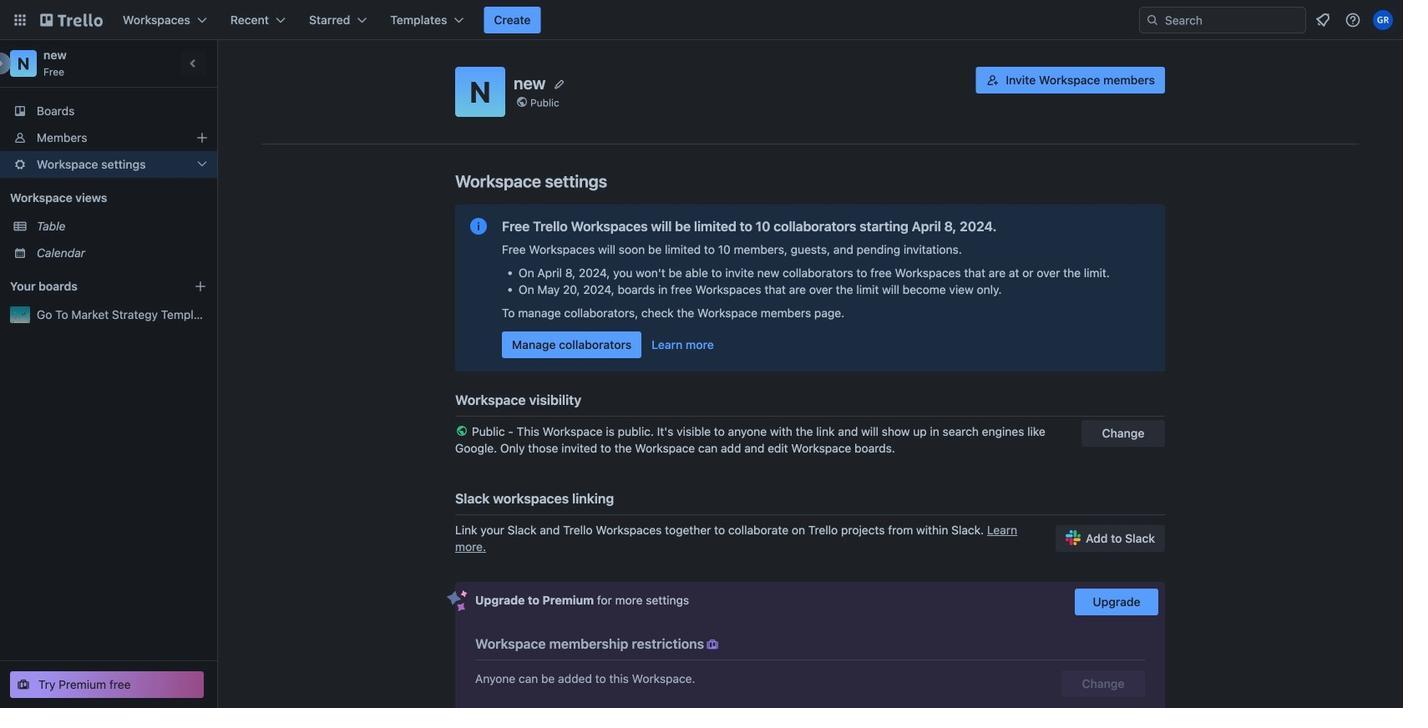 Task type: locate. For each thing, give the bounding box(es) containing it.
add board image
[[194, 280, 207, 293]]

greg robinson (gregrobinson96) image
[[1373, 10, 1393, 30]]

Search field
[[1139, 7, 1306, 33]]

back to home image
[[40, 7, 103, 33]]

primary element
[[0, 0, 1403, 40]]

search image
[[1146, 13, 1159, 27]]

sparkle image
[[447, 591, 468, 612]]



Task type: vqa. For each thing, say whether or not it's contained in the screenshot.
Wed
no



Task type: describe. For each thing, give the bounding box(es) containing it.
0 notifications image
[[1313, 10, 1333, 30]]

your boards with 1 items element
[[10, 276, 169, 297]]

workspace navigation collapse icon image
[[182, 52, 205, 75]]

open information menu image
[[1345, 12, 1361, 28]]

sm image
[[704, 636, 721, 653]]



